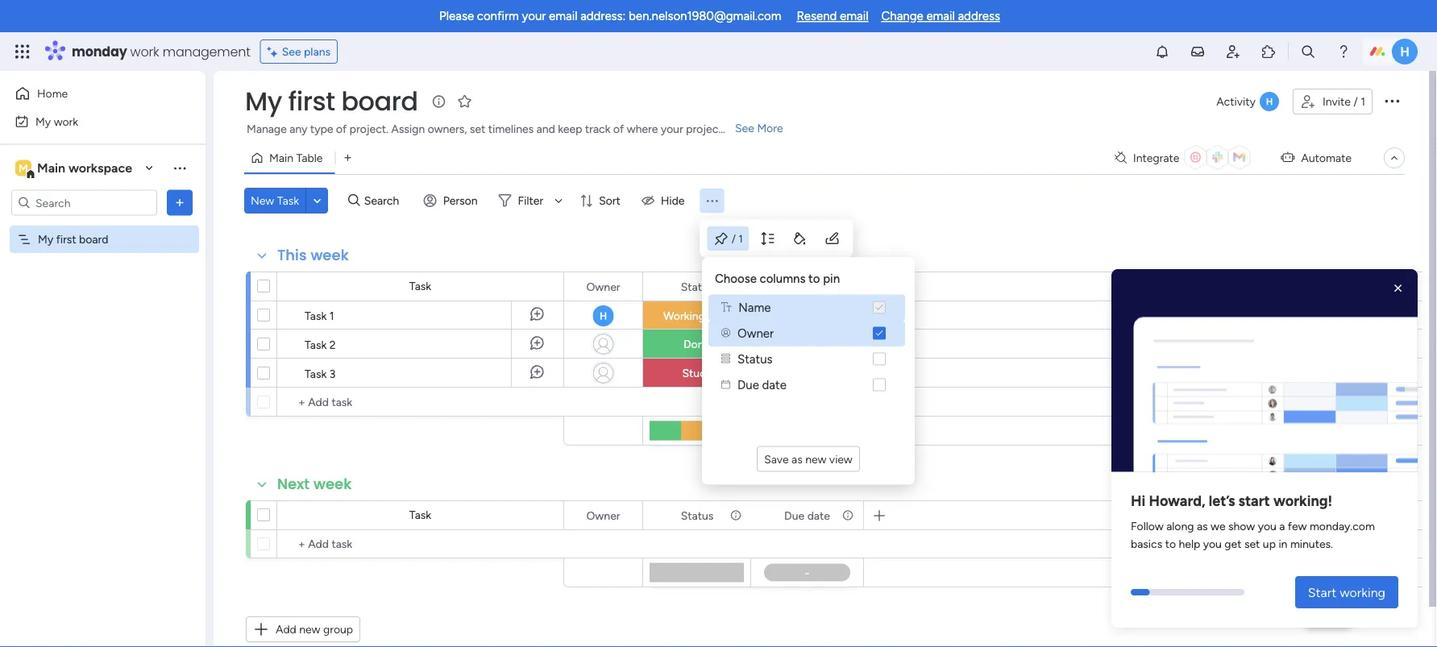 Task type: vqa. For each thing, say whether or not it's contained in the screenshot.
the bottommost Status field
yes



Task type: describe. For each thing, give the bounding box(es) containing it.
show
[[1229, 519, 1256, 533]]

done
[[684, 337, 710, 351]]

1 vertical spatial due date
[[738, 378, 787, 392]]

my inside button
[[35, 114, 51, 128]]

22
[[813, 338, 824, 351]]

save as new view button
[[757, 446, 860, 472]]

collapse board header image
[[1388, 152, 1401, 164]]

v2 done deadline image
[[757, 337, 770, 352]]

1 column information image from the top
[[730, 280, 743, 293]]

task 1
[[305, 309, 334, 323]]

help image
[[1336, 44, 1352, 60]]

person button
[[417, 188, 487, 214]]

workspace
[[68, 160, 132, 176]]

dapulse text column image
[[722, 303, 731, 312]]

we
[[1211, 519, 1226, 533]]

1 vertical spatial your
[[661, 122, 683, 136]]

1 vertical spatial status
[[738, 352, 773, 366]]

1 vertical spatial date
[[762, 378, 787, 392]]

help
[[1179, 537, 1201, 550]]

2 + add task text field from the top
[[285, 535, 556, 554]]

get
[[1225, 537, 1242, 550]]

add new group button
[[246, 617, 360, 643]]

resend email link
[[797, 9, 869, 23]]

my up manage
[[245, 83, 282, 119]]

let's
[[1209, 492, 1235, 509]]

work for my
[[54, 114, 78, 128]]

confirm
[[477, 9, 519, 23]]

main workspace
[[37, 160, 132, 176]]

as inside save as new view button
[[792, 452, 803, 466]]

2 column information image from the top
[[730, 509, 743, 522]]

v2 status outline image
[[722, 355, 730, 364]]

1 due date field from the top
[[781, 278, 834, 295]]

1 horizontal spatial new
[[806, 452, 827, 466]]

columns
[[760, 272, 806, 286]]

my first board inside list box
[[38, 233, 108, 246]]

add view image
[[345, 152, 351, 164]]

monday work management
[[72, 42, 251, 60]]

menu image
[[705, 193, 720, 208]]

help button
[[1301, 601, 1357, 628]]

status for 2nd status 'field' from the bottom
[[681, 280, 714, 293]]

resend email
[[797, 9, 869, 23]]

working on it
[[663, 309, 731, 323]]

Search field
[[360, 189, 409, 212]]

1 + add task text field from the top
[[285, 393, 556, 412]]

1 horizontal spatial you
[[1258, 519, 1277, 533]]

1 inside invite / 1 button
[[1361, 95, 1366, 108]]

this
[[277, 245, 307, 266]]

notifications image
[[1155, 44, 1171, 60]]

automate
[[1302, 151, 1352, 165]]

follow
[[1131, 519, 1164, 533]]

save
[[764, 452, 789, 466]]

2
[[330, 338, 336, 352]]

project
[[686, 122, 723, 136]]

my inside list box
[[38, 233, 53, 246]]

1 horizontal spatial first
[[288, 83, 335, 119]]

/ 1 button
[[707, 226, 749, 251]]

set inside follow along as we show you a few monday.com basics to help you get set up in minutes.
[[1245, 537, 1260, 550]]

1 for / 1
[[739, 232, 743, 245]]

workspace image
[[15, 159, 31, 177]]

and
[[537, 122, 555, 136]]

next
[[277, 474, 310, 495]]

monday.com
[[1310, 519, 1375, 533]]

search everything image
[[1300, 44, 1317, 60]]

sort
[[599, 194, 621, 208]]

/ 1
[[732, 232, 743, 245]]

main table button
[[244, 145, 335, 171]]

v2 overdue deadline image
[[757, 308, 770, 324]]

next week
[[277, 474, 352, 495]]

manage
[[247, 122, 287, 136]]

group
[[323, 623, 353, 637]]

Next week field
[[273, 474, 356, 495]]

choose
[[715, 272, 757, 286]]

new
[[251, 194, 274, 208]]

few
[[1288, 519, 1307, 533]]

person
[[443, 194, 478, 208]]

follow along as we show you a few monday.com basics to help you get set up in minutes.
[[1131, 519, 1375, 550]]

lottie animation image
[[1112, 276, 1418, 478]]

/ inside dropdown button
[[732, 232, 736, 245]]

management
[[163, 42, 251, 60]]

in
[[1279, 537, 1288, 550]]

email for resend email
[[840, 9, 869, 23]]

hide
[[661, 194, 685, 208]]

add
[[276, 623, 297, 637]]

inbox image
[[1190, 44, 1206, 60]]

view
[[830, 452, 853, 466]]

any
[[290, 122, 308, 136]]

3
[[330, 367, 336, 381]]

filter
[[518, 194, 543, 208]]

please
[[439, 9, 474, 23]]

angle down image
[[313, 195, 321, 207]]

0 horizontal spatial to
[[809, 272, 820, 286]]

My first board field
[[241, 83, 422, 119]]

activity button
[[1210, 89, 1287, 114]]

2 of from the left
[[613, 122, 624, 136]]

see more link
[[734, 120, 785, 136]]

owners,
[[428, 122, 467, 136]]

howard image
[[1392, 39, 1418, 65]]

dapulse integrations image
[[1115, 152, 1127, 164]]

status for 2nd status 'field' from the top of the page
[[681, 509, 714, 522]]

address
[[958, 9, 1001, 23]]

hi howard, let's start working!
[[1131, 492, 1333, 509]]

my work button
[[10, 108, 173, 134]]

sort button
[[573, 188, 630, 214]]

help
[[1314, 606, 1343, 623]]

main for main workspace
[[37, 160, 65, 176]]

This week field
[[273, 245, 353, 266]]

owner field for this week
[[583, 278, 624, 295]]

filter button
[[492, 188, 568, 214]]

see plans
[[282, 45, 331, 58]]

add to favorites image
[[457, 93, 473, 109]]

hi
[[1131, 492, 1146, 509]]

as inside follow along as we show you a few monday.com basics to help you get set up in minutes.
[[1197, 519, 1208, 533]]

save as new view
[[764, 452, 853, 466]]

table
[[296, 151, 323, 165]]

manage any type of project. assign owners, set timelines and keep track of where your project stands.
[[247, 122, 761, 136]]

workspace options image
[[172, 160, 188, 176]]

project.
[[350, 122, 389, 136]]

home
[[37, 87, 68, 100]]

address:
[[581, 9, 626, 23]]

see for see more
[[735, 121, 755, 135]]

0 horizontal spatial your
[[522, 9, 546, 23]]

assign
[[391, 122, 425, 136]]

working
[[663, 309, 705, 323]]

arrow down image
[[549, 191, 568, 210]]

2 status field from the top
[[677, 507, 718, 524]]

dapulse person column image
[[722, 329, 730, 338]]

name
[[739, 300, 771, 315]]

start working
[[1308, 585, 1386, 600]]

working!
[[1274, 492, 1333, 509]]

invite / 1
[[1323, 95, 1366, 108]]

Search in workspace field
[[34, 194, 135, 212]]



Task type: locate. For each thing, give the bounding box(es) containing it.
howard,
[[1149, 492, 1206, 509]]

2 vertical spatial due date
[[785, 509, 830, 522]]

set left up
[[1245, 537, 1260, 550]]

start
[[1308, 585, 1337, 600]]

see for see plans
[[282, 45, 301, 58]]

1 horizontal spatial email
[[840, 9, 869, 23]]

add new group
[[276, 623, 353, 637]]

main left table
[[269, 151, 294, 165]]

board down search in workspace field
[[79, 233, 108, 246]]

set
[[470, 122, 486, 136], [1245, 537, 1260, 550]]

nov 22
[[791, 338, 824, 351]]

email right the resend
[[840, 9, 869, 23]]

task inside the new task "button"
[[277, 194, 299, 208]]

0 vertical spatial you
[[1258, 519, 1277, 533]]

your right where
[[661, 122, 683, 136]]

apps image
[[1261, 44, 1277, 60]]

new task button
[[244, 188, 306, 214]]

0 horizontal spatial set
[[470, 122, 486, 136]]

1 vertical spatial owner
[[738, 326, 774, 340]]

1 horizontal spatial your
[[661, 122, 683, 136]]

0 vertical spatial owner field
[[583, 278, 624, 295]]

along
[[1167, 519, 1194, 533]]

my
[[245, 83, 282, 119], [35, 114, 51, 128], [38, 233, 53, 246]]

new left view
[[806, 452, 827, 466]]

type
[[310, 122, 333, 136]]

my down search in workspace field
[[38, 233, 53, 246]]

basics
[[1131, 537, 1163, 550]]

0 vertical spatial due date field
[[781, 278, 834, 295]]

nov
[[791, 338, 810, 351]]

show board description image
[[429, 94, 449, 110]]

1 horizontal spatial see
[[735, 121, 755, 135]]

0 horizontal spatial board
[[79, 233, 108, 246]]

main for main table
[[269, 151, 294, 165]]

date down v2 done deadline icon
[[762, 378, 787, 392]]

v2 search image
[[348, 192, 360, 210]]

1 vertical spatial to
[[1166, 537, 1176, 550]]

main inside main table button
[[269, 151, 294, 165]]

1 vertical spatial options image
[[172, 195, 188, 211]]

to left pin
[[809, 272, 820, 286]]

1 email from the left
[[549, 9, 578, 23]]

1 inside / 1 dropdown button
[[739, 232, 743, 245]]

1 vertical spatial status field
[[677, 507, 718, 524]]

2 vertical spatial due
[[785, 509, 805, 522]]

invite members image
[[1226, 44, 1242, 60]]

week for next week
[[314, 474, 352, 495]]

close image
[[1391, 281, 1407, 297]]

due down save as new view button
[[785, 509, 805, 522]]

1 horizontal spatial to
[[1166, 537, 1176, 550]]

2 horizontal spatial 1
[[1361, 95, 1366, 108]]

0 horizontal spatial as
[[792, 452, 803, 466]]

1 vertical spatial + add task text field
[[285, 535, 556, 554]]

see inside button
[[282, 45, 301, 58]]

options image right invite / 1
[[1383, 91, 1402, 110]]

autopilot image
[[1281, 147, 1295, 168]]

+ Add task text field
[[285, 393, 556, 412], [285, 535, 556, 554]]

first up type
[[288, 83, 335, 119]]

first inside my first board list box
[[56, 233, 76, 246]]

pin
[[823, 272, 840, 286]]

0 vertical spatial to
[[809, 272, 820, 286]]

1 vertical spatial 1
[[739, 232, 743, 245]]

/ up "choose"
[[732, 232, 736, 245]]

1 horizontal spatial main
[[269, 151, 294, 165]]

1 vertical spatial first
[[56, 233, 76, 246]]

1 horizontal spatial work
[[130, 42, 159, 60]]

see left more
[[735, 121, 755, 135]]

Owner field
[[583, 278, 624, 295], [583, 507, 624, 524]]

my first board
[[245, 83, 418, 119], [38, 233, 108, 246]]

more
[[757, 121, 783, 135]]

invite / 1 button
[[1293, 89, 1373, 114]]

owner for next week
[[587, 509, 620, 522]]

week for this week
[[311, 245, 349, 266]]

1 horizontal spatial set
[[1245, 537, 1260, 550]]

0 horizontal spatial my first board
[[38, 233, 108, 246]]

board inside list box
[[79, 233, 108, 246]]

1 horizontal spatial 1
[[739, 232, 743, 245]]

0 vertical spatial column information image
[[730, 280, 743, 293]]

1 vertical spatial as
[[1197, 519, 1208, 533]]

1 vertical spatial board
[[79, 233, 108, 246]]

1 vertical spatial see
[[735, 121, 755, 135]]

start working button
[[1295, 576, 1399, 609]]

you left a at the right bottom of page
[[1258, 519, 1277, 533]]

1 horizontal spatial board
[[341, 83, 418, 119]]

task 2
[[305, 338, 336, 352]]

1 vertical spatial column information image
[[842, 509, 855, 522]]

0 vertical spatial new
[[806, 452, 827, 466]]

1 vertical spatial owner field
[[583, 507, 624, 524]]

week right this
[[311, 245, 349, 266]]

choose columns to pin
[[715, 272, 840, 286]]

monday
[[72, 42, 127, 60]]

new
[[806, 452, 827, 466], [299, 623, 320, 637]]

0 vertical spatial options image
[[1383, 91, 1402, 110]]

timelines
[[488, 122, 534, 136]]

lottie animation element
[[1112, 269, 1418, 478]]

as
[[792, 452, 803, 466], [1197, 519, 1208, 533]]

1 vertical spatial due date field
[[781, 507, 834, 524]]

change
[[882, 9, 924, 23]]

1 right invite
[[1361, 95, 1366, 108]]

of right type
[[336, 122, 347, 136]]

my first board list box
[[0, 223, 206, 471]]

column information image
[[842, 280, 855, 293], [842, 509, 855, 522]]

date right columns
[[808, 280, 830, 293]]

board up project.
[[341, 83, 418, 119]]

0 horizontal spatial you
[[1204, 537, 1222, 550]]

0 vertical spatial first
[[288, 83, 335, 119]]

2 email from the left
[[840, 9, 869, 23]]

date
[[808, 280, 830, 293], [762, 378, 787, 392], [808, 509, 830, 522]]

1 horizontal spatial my first board
[[245, 83, 418, 119]]

1 vertical spatial due
[[738, 378, 759, 392]]

Status field
[[677, 278, 718, 295], [677, 507, 718, 524]]

due date
[[785, 280, 830, 293], [738, 378, 787, 392], [785, 509, 830, 522]]

work for monday
[[130, 42, 159, 60]]

main inside workspace selection element
[[37, 160, 65, 176]]

first down search in workspace field
[[56, 233, 76, 246]]

column information image
[[730, 280, 743, 293], [730, 509, 743, 522]]

start
[[1239, 492, 1270, 509]]

work
[[130, 42, 159, 60], [54, 114, 78, 128]]

0 vertical spatial due date
[[785, 280, 830, 293]]

invite
[[1323, 95, 1351, 108]]

my down home
[[35, 114, 51, 128]]

Due date field
[[781, 278, 834, 295], [781, 507, 834, 524]]

your right confirm
[[522, 9, 546, 23]]

of right track
[[613, 122, 624, 136]]

my first board up type
[[245, 83, 418, 119]]

as right save
[[792, 452, 803, 466]]

0 vertical spatial + add task text field
[[285, 393, 556, 412]]

work right monday
[[130, 42, 159, 60]]

track
[[585, 122, 611, 136]]

owner
[[587, 280, 620, 293], [738, 326, 774, 340], [587, 509, 620, 522]]

0 vertical spatial 1
[[1361, 95, 1366, 108]]

change email address
[[882, 9, 1001, 23]]

due right v2 calendar view small outline image in the bottom of the page
[[738, 378, 759, 392]]

hide button
[[635, 188, 695, 214]]

0 horizontal spatial see
[[282, 45, 301, 58]]

1 column information image from the top
[[842, 280, 855, 293]]

2 owner field from the top
[[583, 507, 624, 524]]

task 3
[[305, 367, 336, 381]]

home button
[[10, 81, 173, 106]]

2 due date field from the top
[[781, 507, 834, 524]]

0 horizontal spatial main
[[37, 160, 65, 176]]

v2 calendar view small outline image
[[722, 381, 730, 389]]

minutes.
[[1291, 537, 1334, 550]]

0 vertical spatial board
[[341, 83, 418, 119]]

my work
[[35, 114, 78, 128]]

where
[[627, 122, 658, 136]]

/ inside button
[[1354, 95, 1358, 108]]

1 horizontal spatial as
[[1197, 519, 1208, 533]]

option
[[0, 225, 206, 228]]

2 vertical spatial status
[[681, 509, 714, 522]]

0 horizontal spatial first
[[56, 233, 76, 246]]

select product image
[[15, 44, 31, 60]]

0 horizontal spatial /
[[732, 232, 736, 245]]

0 vertical spatial date
[[808, 280, 830, 293]]

options image down workspace options icon
[[172, 195, 188, 211]]

on
[[708, 309, 721, 323]]

0 vertical spatial owner
[[587, 280, 620, 293]]

1 horizontal spatial of
[[613, 122, 624, 136]]

set right owners,
[[470, 122, 486, 136]]

0 vertical spatial your
[[522, 9, 546, 23]]

progress bar
[[1131, 589, 1150, 596]]

column information image right pin
[[842, 280, 855, 293]]

1 owner field from the top
[[583, 278, 624, 295]]

1 horizontal spatial options image
[[1383, 91, 1402, 110]]

0 horizontal spatial email
[[549, 9, 578, 23]]

2 vertical spatial date
[[808, 509, 830, 522]]

work down home
[[54, 114, 78, 128]]

2 horizontal spatial email
[[927, 9, 955, 23]]

resend
[[797, 9, 837, 23]]

0 horizontal spatial options image
[[172, 195, 188, 211]]

2 vertical spatial owner
[[587, 509, 620, 522]]

my first board down search in workspace field
[[38, 233, 108, 246]]

1 vertical spatial set
[[1245, 537, 1260, 550]]

up
[[1263, 537, 1276, 550]]

0 vertical spatial work
[[130, 42, 159, 60]]

0 vertical spatial due
[[785, 280, 805, 293]]

1 vertical spatial column information image
[[730, 509, 743, 522]]

1 vertical spatial you
[[1204, 537, 1222, 550]]

integrate
[[1134, 151, 1180, 165]]

2 column information image from the top
[[842, 509, 855, 522]]

email for change email address
[[927, 9, 955, 23]]

1 up "2"
[[330, 309, 334, 323]]

email left 'address:'
[[549, 9, 578, 23]]

activity
[[1217, 95, 1256, 108]]

m
[[19, 161, 28, 175]]

/ right invite
[[1354, 95, 1358, 108]]

1 horizontal spatial /
[[1354, 95, 1358, 108]]

0 vertical spatial week
[[311, 245, 349, 266]]

you down we
[[1204, 537, 1222, 550]]

3 email from the left
[[927, 9, 955, 23]]

this week
[[277, 245, 349, 266]]

plans
[[304, 45, 331, 58]]

ben.nelson1980@gmail.com
[[629, 9, 782, 23]]

task
[[277, 194, 299, 208], [409, 279, 431, 293], [305, 309, 327, 323], [305, 338, 327, 352], [305, 367, 327, 381], [409, 508, 431, 522]]

board
[[341, 83, 418, 119], [79, 233, 108, 246]]

as left we
[[1197, 519, 1208, 533]]

change email address link
[[882, 9, 1001, 23]]

0 vertical spatial see
[[282, 45, 301, 58]]

1 vertical spatial my first board
[[38, 233, 108, 246]]

0 vertical spatial status
[[681, 280, 714, 293]]

0 horizontal spatial 1
[[330, 309, 334, 323]]

email right change at the top of page
[[927, 9, 955, 23]]

options image
[[1383, 91, 1402, 110], [172, 195, 188, 211]]

see plans button
[[260, 40, 338, 64]]

see left plans
[[282, 45, 301, 58]]

owner field for next week
[[583, 507, 624, 524]]

new task
[[251, 194, 299, 208]]

0 horizontal spatial work
[[54, 114, 78, 128]]

due
[[785, 280, 805, 293], [738, 378, 759, 392], [785, 509, 805, 522]]

1 vertical spatial new
[[299, 623, 320, 637]]

date down save as new view button
[[808, 509, 830, 522]]

0 vertical spatial my first board
[[245, 83, 418, 119]]

1 for task 1
[[330, 309, 334, 323]]

to left help
[[1166, 537, 1176, 550]]

due left pin
[[785, 280, 805, 293]]

work inside button
[[54, 114, 78, 128]]

please confirm your email address: ben.nelson1980@gmail.com
[[439, 9, 782, 23]]

it
[[724, 309, 731, 323]]

see more
[[735, 121, 783, 135]]

working
[[1340, 585, 1386, 600]]

2 vertical spatial 1
[[330, 309, 334, 323]]

1 vertical spatial week
[[314, 474, 352, 495]]

week right next
[[314, 474, 352, 495]]

0 vertical spatial as
[[792, 452, 803, 466]]

owner for this week
[[587, 280, 620, 293]]

0 horizontal spatial new
[[299, 623, 320, 637]]

column information image down view
[[842, 509, 855, 522]]

to
[[809, 272, 820, 286], [1166, 537, 1176, 550]]

workspace selection element
[[15, 158, 135, 179]]

1 up "choose"
[[739, 232, 743, 245]]

1 of from the left
[[336, 122, 347, 136]]

1 vertical spatial /
[[732, 232, 736, 245]]

1 vertical spatial work
[[54, 114, 78, 128]]

1
[[1361, 95, 1366, 108], [739, 232, 743, 245], [330, 309, 334, 323]]

0 vertical spatial set
[[470, 122, 486, 136]]

stuck
[[682, 366, 712, 380]]

main right workspace icon
[[37, 160, 65, 176]]

0 vertical spatial /
[[1354, 95, 1358, 108]]

0 horizontal spatial of
[[336, 122, 347, 136]]

keep
[[558, 122, 582, 136]]

0 vertical spatial status field
[[677, 278, 718, 295]]

stands.
[[726, 122, 761, 136]]

new right the add
[[299, 623, 320, 637]]

week
[[311, 245, 349, 266], [314, 474, 352, 495]]

to inside follow along as we show you a few monday.com basics to help you get set up in minutes.
[[1166, 537, 1176, 550]]

1 status field from the top
[[677, 278, 718, 295]]

0 vertical spatial column information image
[[842, 280, 855, 293]]



